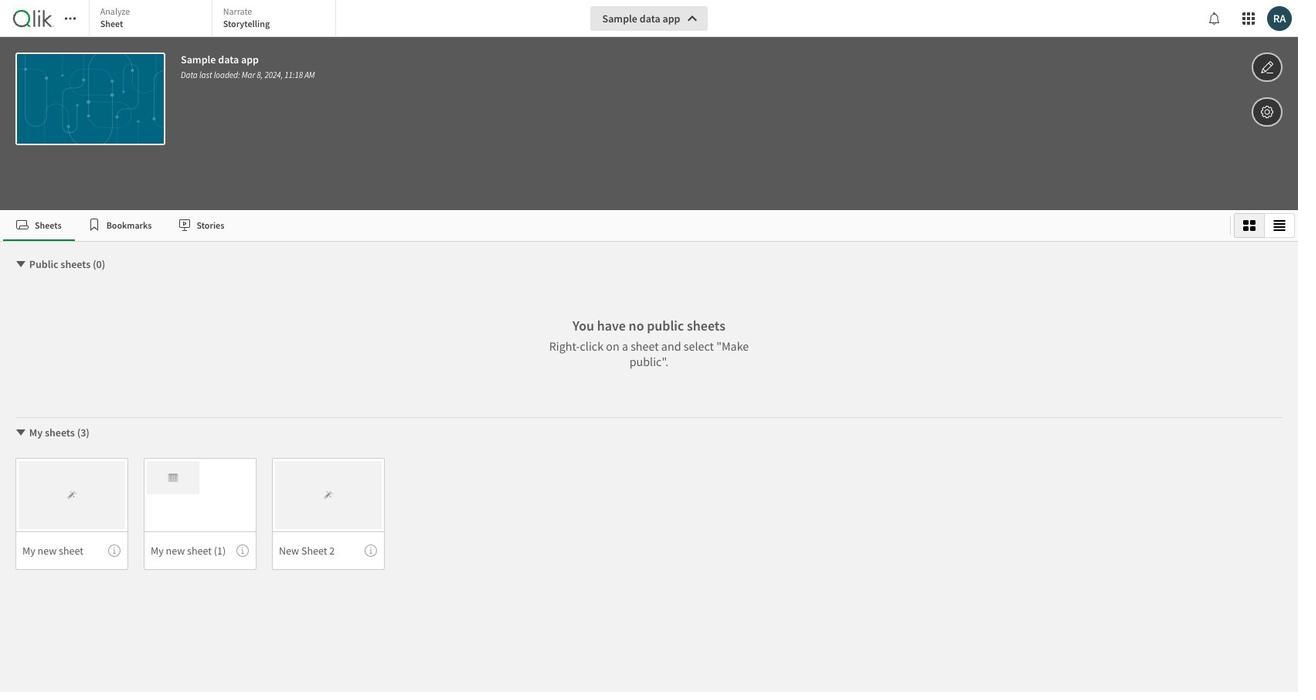 Task type: describe. For each thing, give the bounding box(es) containing it.
new sheet 2 sheet is selected. press the spacebar or enter key to open new sheet 2 sheet. use the right and left arrow keys to navigate. element
[[272, 458, 385, 570]]

tooltip for menu item for new sheet 2 sheet is selected. press the spacebar or enter key to open new sheet 2 sheet. use the right and left arrow keys to navigate. element at the left bottom of page
[[365, 545, 377, 557]]

0 vertical spatial tab list
[[89, 0, 340, 39]]

my new sheet sheet is selected. press the spacebar or enter key to open my new sheet sheet. use the right and left arrow keys to navigate. element
[[15, 458, 128, 570]]

2 collapse image from the top
[[15, 426, 27, 439]]



Task type: locate. For each thing, give the bounding box(es) containing it.
3 menu item from the left
[[272, 532, 385, 570]]

0 horizontal spatial tooltip
[[108, 545, 121, 557]]

1 vertical spatial collapse image
[[15, 426, 27, 439]]

tooltip inside my new sheet sheet is selected. press the spacebar or enter key to open my new sheet sheet. use the right and left arrow keys to navigate. element
[[108, 545, 121, 557]]

my new sheet (1) sheet is selected. press the spacebar or enter key to open my new sheet (1) sheet. use the right and left arrow keys to navigate. element
[[144, 458, 257, 570]]

tooltip inside my new sheet (1) sheet is selected. press the spacebar or enter key to open my new sheet (1) sheet. use the right and left arrow keys to navigate. element
[[236, 545, 249, 557]]

2 tooltip from the left
[[236, 545, 249, 557]]

menu item for my new sheet (1) sheet is selected. press the spacebar or enter key to open my new sheet (1) sheet. use the right and left arrow keys to navigate. element
[[144, 532, 257, 570]]

1 vertical spatial tab list
[[3, 210, 1224, 241]]

tab list
[[89, 0, 340, 39], [3, 210, 1224, 241]]

2 horizontal spatial menu item
[[272, 532, 385, 570]]

app options image
[[1260, 103, 1274, 121]]

tooltip inside new sheet 2 sheet is selected. press the spacebar or enter key to open new sheet 2 sheet. use the right and left arrow keys to navigate. element
[[365, 545, 377, 557]]

1 menu item from the left
[[15, 532, 128, 570]]

1 collapse image from the top
[[15, 258, 27, 270]]

menu item
[[15, 532, 128, 570], [144, 532, 257, 570], [272, 532, 385, 570]]

application
[[0, 0, 1298, 692]]

tooltip for menu item associated with my new sheet (1) sheet is selected. press the spacebar or enter key to open my new sheet (1) sheet. use the right and left arrow keys to navigate. element
[[236, 545, 249, 557]]

grid view image
[[1243, 219, 1256, 232]]

0 vertical spatial collapse image
[[15, 258, 27, 270]]

menu item for new sheet 2 sheet is selected. press the spacebar or enter key to open new sheet 2 sheet. use the right and left arrow keys to navigate. element at the left bottom of page
[[272, 532, 385, 570]]

2 horizontal spatial tooltip
[[365, 545, 377, 557]]

1 horizontal spatial menu item
[[144, 532, 257, 570]]

tooltip for menu item associated with my new sheet sheet is selected. press the spacebar or enter key to open my new sheet sheet. use the right and left arrow keys to navigate. element
[[108, 545, 121, 557]]

1 tooltip from the left
[[108, 545, 121, 557]]

tooltip
[[108, 545, 121, 557], [236, 545, 249, 557], [365, 545, 377, 557]]

3 tooltip from the left
[[365, 545, 377, 557]]

list view image
[[1273, 219, 1286, 232]]

collapse image
[[15, 258, 27, 270], [15, 426, 27, 439]]

menu item for my new sheet sheet is selected. press the spacebar or enter key to open my new sheet sheet. use the right and left arrow keys to navigate. element
[[15, 532, 128, 570]]

1 horizontal spatial tooltip
[[236, 545, 249, 557]]

2 menu item from the left
[[144, 532, 257, 570]]

group
[[1234, 213, 1295, 238]]

toolbar
[[0, 0, 1298, 210]]

0 horizontal spatial menu item
[[15, 532, 128, 570]]

edit image
[[1260, 58, 1274, 76]]



Task type: vqa. For each thing, say whether or not it's contained in the screenshot.
New Sheet 2 sheet is selected. Press the Spacebar or Enter key to open New Sheet 2 sheet. Use the right and left arrow keys to navigate. element
yes



